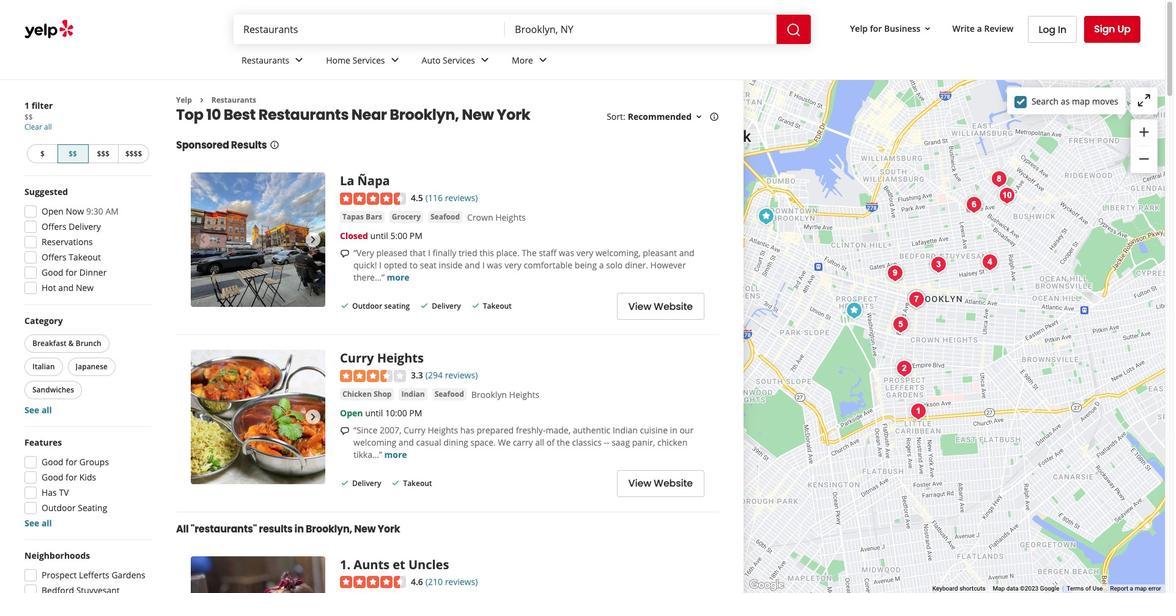 Task type: describe. For each thing, give the bounding box(es) containing it.
1 vertical spatial 16 info v2 image
[[269, 140, 279, 150]]

google
[[1040, 585, 1059, 592]]

am
[[105, 205, 119, 217]]

next image
[[306, 410, 320, 424]]

©2023
[[1020, 585, 1039, 592]]

authentic
[[573, 424, 610, 436]]

view website link for heights
[[617, 470, 704, 497]]

3.3 star rating image
[[340, 370, 406, 382]]

$$$$
[[125, 149, 142, 159]]

welcoming,
[[596, 247, 641, 259]]

sponsored results
[[176, 138, 267, 153]]

open for open now 9:30 am
[[42, 205, 64, 217]]

website for heights
[[654, 477, 693, 491]]

the
[[522, 247, 537, 259]]

24 chevron down v2 image for more
[[535, 53, 550, 68]]

yelp for yelp link
[[176, 95, 192, 105]]

$$ inside button
[[69, 149, 77, 159]]

grocery button
[[389, 211, 423, 223]]

all down has
[[42, 517, 52, 529]]

16 checkmark v2 image right seating
[[420, 301, 429, 311]]

Find text field
[[243, 23, 495, 36]]

see all button for category
[[24, 404, 52, 416]]

$$$$ button
[[118, 144, 149, 163]]

top
[[176, 105, 203, 125]]

this
[[479, 247, 494, 259]]

features
[[24, 437, 62, 448]]

4.5 link
[[411, 191, 423, 204]]

seafood button for curry heights
[[432, 388, 466, 400]]

more link for ñapa
[[387, 272, 409, 283]]

16 chevron right v2 image
[[197, 95, 207, 105]]

now
[[66, 205, 84, 217]]

0 horizontal spatial curry
[[340, 350, 374, 366]]

"since
[[353, 424, 377, 436]]

4.5 star rating image
[[340, 193, 406, 205]]

moves
[[1092, 95, 1118, 107]]

group containing suggested
[[21, 186, 152, 298]]

delivery for 16 checkmark v2 icon on the right of seating
[[432, 301, 461, 311]]

services for auto services
[[443, 54, 475, 66]]

bars
[[366, 212, 382, 222]]

heights for brooklyn heights
[[509, 389, 539, 400]]

brooklyn
[[471, 389, 507, 400]]

grocery link
[[389, 211, 423, 223]]

grocery
[[392, 212, 421, 222]]

map for moves
[[1072, 95, 1090, 107]]

all
[[176, 522, 189, 536]]

"restaurants"
[[191, 522, 257, 536]]

reviews) for la ñapa
[[445, 192, 478, 204]]

see for category
[[24, 404, 39, 416]]

trad room image
[[977, 250, 1002, 274]]

seat
[[420, 259, 437, 271]]

sign up
[[1094, 22, 1131, 36]]

cheryl's global soul image
[[842, 298, 866, 323]]

and inside "since 2007, curry heights has prepared freshly-made, authentic indian cuisine in our welcoming and casual dining space. we carry all of the classics -- saag panir, chicken tikka…"
[[399, 436, 414, 448]]

pm for la ñapa
[[410, 230, 422, 242]]

top 10 best restaurants near brooklyn, new york
[[176, 105, 530, 125]]

google image
[[747, 577, 787, 593]]

16 checkmark v2 image
[[340, 301, 350, 311]]

being
[[575, 259, 597, 271]]

yelp link
[[176, 95, 192, 105]]

see all for category
[[24, 404, 52, 416]]

4.6 star rating image
[[340, 576, 406, 589]]

terms of use link
[[1067, 585, 1103, 592]]

1 horizontal spatial i
[[428, 247, 430, 259]]

"since 2007, curry heights has prepared freshly-made, authentic indian cuisine in our welcoming and casual dining space. we carry all of the classics -- saag panir, chicken tikka…"
[[353, 424, 694, 460]]

1 vertical spatial was
[[487, 259, 502, 271]]

takeout for 16 checkmark v2 icon underneath welcoming
[[403, 478, 432, 489]]

until for heights
[[365, 407, 383, 419]]

pm for curry heights
[[409, 407, 422, 419]]

for for dinner
[[66, 267, 77, 278]]

$ button
[[27, 144, 57, 163]]

1 horizontal spatial brooklyn,
[[390, 105, 459, 125]]

sponsored
[[176, 138, 229, 153]]

fukurou brooklyn image
[[987, 167, 1011, 191]]

classics
[[572, 436, 602, 448]]

$
[[40, 149, 45, 159]]

sign up link
[[1084, 16, 1140, 43]]

3.3
[[411, 369, 423, 381]]

good for kids
[[42, 471, 96, 483]]

slideshow element for la
[[191, 173, 325, 307]]

best
[[224, 105, 256, 125]]

9:30
[[86, 205, 103, 217]]

good for good for kids
[[42, 471, 63, 483]]

16 chevron down v2 image
[[923, 24, 933, 34]]

prospect lefferts gardens
[[42, 569, 145, 581]]

offers for offers delivery
[[42, 221, 66, 232]]

zoom out image
[[1137, 152, 1151, 166]]

map for error
[[1135, 585, 1147, 592]]

more
[[512, 54, 533, 66]]

error
[[1148, 585, 1161, 592]]

(210
[[425, 576, 443, 587]]

indian button
[[399, 388, 427, 400]]

and down tried
[[465, 259, 480, 271]]

sandwiches button
[[24, 381, 82, 399]]

1 horizontal spatial very
[[576, 247, 593, 259]]

(210 reviews)
[[425, 576, 478, 587]]

24 chevron down v2 image for auto services
[[478, 53, 492, 68]]

sign
[[1094, 22, 1115, 36]]

1 - from the left
[[604, 436, 607, 448]]

all down sandwiches button
[[42, 404, 52, 416]]

seafood link for la ñapa
[[428, 211, 462, 223]]

offers takeout
[[42, 251, 101, 263]]

diner.
[[625, 259, 648, 271]]

sort:
[[607, 111, 625, 123]]

delivery inside group
[[69, 221, 101, 232]]

uncles
[[408, 556, 449, 573]]

results
[[259, 522, 293, 536]]

all inside "since 2007, curry heights has prepared freshly-made, authentic indian cuisine in our welcoming and casual dining space. we carry all of the classics -- saag panir, chicken tikka…"
[[535, 436, 544, 448]]

saag
[[612, 436, 630, 448]]

la ñapa link
[[340, 173, 390, 189]]

clear all link
[[24, 122, 52, 132]]

website for ñapa
[[654, 299, 693, 313]]

16 checkmark v2 image down welcoming
[[391, 478, 401, 488]]

yelp for yelp for business
[[850, 22, 868, 34]]

a for write
[[977, 22, 982, 34]]

la
[[340, 173, 354, 189]]

16 speech v2 image
[[340, 426, 350, 436]]

ñapa
[[357, 173, 390, 189]]

outdoor for outdoor seating
[[42, 502, 76, 514]]

peaches hothouse image
[[926, 252, 951, 277]]

category
[[24, 315, 63, 327]]

has
[[42, 487, 57, 498]]

report
[[1110, 585, 1128, 592]]

0 vertical spatial restaurants link
[[232, 44, 316, 79]]

see for features
[[24, 517, 39, 529]]

seating
[[384, 301, 410, 311]]

yelp for business button
[[845, 17, 938, 39]]

1 vertical spatial restaurants link
[[211, 95, 256, 105]]

auto services link
[[412, 44, 502, 79]]

carry
[[513, 436, 533, 448]]

Near text field
[[515, 23, 767, 36]]

recommended button
[[628, 111, 704, 123]]

panir,
[[632, 436, 655, 448]]

and up however
[[679, 247, 694, 259]]

la ñapa
[[340, 173, 390, 189]]

16 checkmark v2 image down tried
[[471, 301, 480, 311]]

seafood button for la ñapa
[[428, 211, 462, 223]]

indian inside button
[[401, 389, 425, 399]]

for for groups
[[66, 456, 77, 468]]

a inside "very pleased that i finally tried this place. the staff was very welcoming, pleasant and quick! i opted to seat inside and i was very comfortable being a solo diner. however there…"
[[599, 259, 604, 271]]

until for ñapa
[[370, 230, 388, 242]]

write a review
[[952, 22, 1014, 34]]

16 checkmark v2 image down 16 speech v2 icon
[[340, 478, 350, 488]]

tapas bars link
[[340, 211, 385, 223]]

opted
[[384, 259, 407, 271]]

1 horizontal spatial curry heights image
[[754, 204, 778, 228]]

0 vertical spatial was
[[559, 247, 574, 259]]

a for report
[[1130, 585, 1133, 592]]

suggested
[[24, 186, 68, 198]]

(294
[[425, 369, 443, 381]]

1 vertical spatial new
[[76, 282, 94, 294]]

1 vertical spatial brooklyn,
[[306, 522, 352, 536]]

more link for heights
[[384, 449, 407, 460]]

breakfast & brunch button
[[24, 334, 109, 353]]

0 horizontal spatial in
[[294, 522, 304, 536]]

chicken shop
[[342, 389, 392, 399]]

japanese button
[[68, 358, 116, 376]]

view website for curry heights
[[628, 477, 693, 491]]

see all for features
[[24, 517, 52, 529]]

takeout inside group
[[69, 251, 101, 263]]

write a review link
[[947, 17, 1018, 39]]



Task type: locate. For each thing, give the bounding box(es) containing it.
business categories element
[[232, 44, 1140, 79]]

curry up 3.3 star rating image
[[340, 350, 374, 366]]

24 chevron down v2 image for restaurants
[[292, 53, 306, 68]]

delivery down open now 9:30 am
[[69, 221, 101, 232]]

slideshow element for curry
[[191, 350, 325, 484]]

$$$ button
[[88, 144, 118, 163]]

(294 reviews) link
[[425, 368, 478, 382]]

for left "business"
[[870, 22, 882, 34]]

1 left aunts
[[340, 556, 347, 573]]

1 horizontal spatial takeout
[[403, 478, 432, 489]]

see all button for features
[[24, 517, 52, 529]]

seafood button down (116 reviews)
[[428, 211, 462, 223]]

$$ down filter
[[24, 112, 33, 122]]

reviews) for curry heights
[[445, 369, 478, 381]]

1 vertical spatial seafood button
[[432, 388, 466, 400]]

good up has tv
[[42, 471, 63, 483]]

outdoor for outdoor seating
[[352, 301, 382, 311]]

curry heights image
[[754, 204, 778, 228], [191, 350, 325, 484]]

reviews) right (294
[[445, 369, 478, 381]]

cornbread brooklyn image
[[888, 312, 913, 337]]

24 chevron down v2 image inside restaurants link
[[292, 53, 306, 68]]

0 vertical spatial see
[[24, 404, 39, 416]]

0 vertical spatial indian
[[401, 389, 425, 399]]

heights for crown heights
[[495, 212, 526, 223]]

filter
[[32, 100, 53, 111]]

0 vertical spatial outdoor
[[352, 301, 382, 311]]

until left 5:00 in the top left of the page
[[370, 230, 388, 242]]

1 vertical spatial see
[[24, 517, 39, 529]]

good up hot
[[42, 267, 63, 278]]

group
[[1131, 119, 1158, 173], [21, 186, 152, 298], [22, 315, 152, 416], [21, 437, 152, 530], [21, 550, 152, 593]]

view for ñapa
[[628, 299, 651, 313]]

takeout up dinner
[[69, 251, 101, 263]]

1 horizontal spatial 24 chevron down v2 image
[[535, 53, 550, 68]]

seafood link down (116 reviews)
[[428, 211, 462, 223]]

4.6 link
[[411, 575, 423, 588]]

map region
[[724, 0, 1174, 593]]

(116 reviews)
[[425, 192, 478, 204]]

2 pm from the top
[[409, 407, 422, 419]]

0 horizontal spatial very
[[505, 259, 521, 271]]

recommended
[[628, 111, 692, 123]]

solo
[[606, 259, 623, 271]]

write
[[952, 22, 975, 34]]

more link down the opted
[[387, 272, 409, 283]]

0 vertical spatial seafood button
[[428, 211, 462, 223]]

home services link
[[316, 44, 412, 79]]

and down the 2007,
[[399, 436, 414, 448]]

cuisine
[[640, 424, 668, 436]]

1 vertical spatial curry heights image
[[191, 350, 325, 484]]

for up good for kids
[[66, 456, 77, 468]]

1 for 1 . aunts et uncles
[[340, 556, 347, 573]]

names image
[[892, 356, 916, 381]]

none field near
[[515, 23, 767, 36]]

brooklyn, right near
[[390, 105, 459, 125]]

york up 1 . aunts et uncles
[[378, 522, 400, 536]]

1 vertical spatial previous image
[[196, 410, 210, 424]]

restaurants link
[[232, 44, 316, 79], [211, 95, 256, 105]]

2 24 chevron down v2 image from the left
[[478, 53, 492, 68]]

3.3 link
[[411, 368, 423, 382]]

0 vertical spatial in
[[670, 424, 677, 436]]

2 see all from the top
[[24, 517, 52, 529]]

of inside "since 2007, curry heights has prepared freshly-made, authentic indian cuisine in our welcoming and casual dining space. we carry all of the classics -- saag panir, chicken tikka…"
[[547, 436, 555, 448]]

seafood down (294 reviews)
[[435, 389, 464, 399]]

2 vertical spatial takeout
[[403, 478, 432, 489]]

seating
[[78, 502, 107, 514]]

0 vertical spatial more
[[387, 272, 409, 283]]

0 horizontal spatial $$
[[24, 112, 33, 122]]

pm
[[410, 230, 422, 242], [409, 407, 422, 419]]

log
[[1039, 22, 1055, 36]]

1 see all from the top
[[24, 404, 52, 416]]

-
[[604, 436, 607, 448], [607, 436, 609, 448]]

1 view from the top
[[628, 299, 651, 313]]

yelp left 16 chevron right v2 "icon"
[[176, 95, 192, 105]]

all down the freshly-
[[535, 436, 544, 448]]

expand map image
[[1137, 93, 1151, 108]]

very down place.
[[505, 259, 521, 271]]

indian up saag
[[613, 424, 638, 436]]

3 good from the top
[[42, 471, 63, 483]]

prospect
[[42, 569, 77, 581]]

map
[[1072, 95, 1090, 107], [1135, 585, 1147, 592]]

heights right brooklyn in the bottom left of the page
[[509, 389, 539, 400]]

open inside group
[[42, 205, 64, 217]]

1 vertical spatial indian
[[613, 424, 638, 436]]

view down panir,
[[628, 477, 651, 491]]

offers down reservations
[[42, 251, 66, 263]]

2 services from the left
[[443, 54, 475, 66]]

1 none field from the left
[[243, 23, 495, 36]]

there…"
[[353, 272, 385, 283]]

group containing features
[[21, 437, 152, 530]]

1 horizontal spatial a
[[977, 22, 982, 34]]

0 horizontal spatial outdoor
[[42, 502, 76, 514]]

1 offers from the top
[[42, 221, 66, 232]]

japanese
[[76, 361, 108, 372]]

yelp
[[850, 22, 868, 34], [176, 95, 192, 105]]

$$$
[[97, 149, 110, 159]]

dining
[[443, 436, 468, 448]]

group containing neighborhoods
[[21, 550, 152, 593]]

pm right 5:00 in the top left of the page
[[410, 230, 422, 242]]

i
[[428, 247, 430, 259], [379, 259, 382, 271], [482, 259, 485, 271]]

2 previous image from the top
[[196, 410, 210, 424]]

1 vertical spatial a
[[599, 259, 604, 271]]

open down the suggested
[[42, 205, 64, 217]]

log in
[[1039, 22, 1067, 36]]

outdoor seating
[[42, 502, 107, 514]]

previous image
[[196, 233, 210, 247], [196, 410, 210, 424]]

services right auto
[[443, 54, 475, 66]]

website down however
[[654, 299, 693, 313]]

1 vertical spatial slideshow element
[[191, 350, 325, 484]]

view down diner.
[[628, 299, 651, 313]]

3 reviews) from the top
[[445, 576, 478, 587]]

yelp for business
[[850, 22, 921, 34]]

slideshow element
[[191, 173, 325, 307], [191, 350, 325, 484]]

curry up casual
[[404, 424, 426, 436]]

more
[[387, 272, 409, 283], [384, 449, 407, 460]]

brooklyn, up '.'
[[306, 522, 352, 536]]

0 vertical spatial website
[[654, 299, 693, 313]]

report a map error link
[[1110, 585, 1161, 592]]

open up 16 speech v2 icon
[[340, 407, 363, 419]]

breakfast
[[32, 338, 66, 349]]

1 vertical spatial $$
[[69, 149, 77, 159]]

1 vertical spatial in
[[294, 522, 304, 536]]

seafood for curry heights
[[435, 389, 464, 399]]

0 vertical spatial 1
[[24, 100, 29, 111]]

0 horizontal spatial new
[[76, 282, 94, 294]]

1 horizontal spatial $$
[[69, 149, 77, 159]]

in right results
[[294, 522, 304, 536]]

2 vertical spatial reviews)
[[445, 576, 478, 587]]

2 offers from the top
[[42, 251, 66, 263]]

1 vertical spatial very
[[505, 259, 521, 271]]

more for heights
[[384, 449, 407, 460]]

zatar image
[[995, 183, 1019, 208]]

0 vertical spatial view website
[[628, 299, 693, 313]]

1 horizontal spatial in
[[670, 424, 677, 436]]

italian button
[[24, 358, 63, 376]]

offers
[[42, 221, 66, 232], [42, 251, 66, 263]]

1 vertical spatial york
[[378, 522, 400, 536]]

1 previous image from the top
[[196, 233, 210, 247]]

view website link
[[617, 293, 704, 320], [617, 470, 704, 497]]

freshly-
[[516, 424, 546, 436]]

24 chevron down v2 image inside the home services link
[[387, 53, 402, 68]]

i right the that
[[428, 247, 430, 259]]

casual
[[416, 436, 441, 448]]

more link down welcoming
[[384, 449, 407, 460]]

1 24 chevron down v2 image from the left
[[387, 53, 402, 68]]

pm down the indian link
[[409, 407, 422, 419]]

1 view website link from the top
[[617, 293, 704, 320]]

takeout for 16 checkmark v2 icon under tried
[[483, 301, 512, 311]]

buntopia image
[[962, 192, 986, 217]]

1 horizontal spatial indian
[[613, 424, 638, 436]]

i left the opted
[[379, 259, 382, 271]]

2 vertical spatial delivery
[[352, 478, 381, 489]]

aunts et uncles image
[[906, 399, 930, 423]]

1 left filter
[[24, 100, 29, 111]]

None search field
[[234, 15, 813, 44]]

more down welcoming
[[384, 449, 407, 460]]

and
[[679, 247, 694, 259], [465, 259, 480, 271], [58, 282, 74, 294], [399, 436, 414, 448]]

0 horizontal spatial yelp
[[176, 95, 192, 105]]

new up aunts
[[354, 522, 376, 536]]

none field up business categories element
[[515, 23, 767, 36]]

hot
[[42, 282, 56, 294]]

delivery down inside
[[432, 301, 461, 311]]

1 horizontal spatial york
[[497, 105, 530, 125]]

has tv
[[42, 487, 69, 498]]

2 slideshow element from the top
[[191, 350, 325, 484]]

1 horizontal spatial 16 info v2 image
[[709, 112, 719, 122]]

restaurants inside business categories element
[[242, 54, 289, 66]]

in up chicken
[[670, 424, 677, 436]]

0 horizontal spatial was
[[487, 259, 502, 271]]

0 horizontal spatial none field
[[243, 23, 495, 36]]

"very pleased that i finally tried this place. the staff was very welcoming, pleasant and quick! i opted to seat inside and i was very comfortable being a solo diner. however there…"
[[353, 247, 694, 283]]

0 horizontal spatial a
[[599, 259, 604, 271]]

italian
[[32, 361, 55, 372]]

1 vertical spatial pm
[[409, 407, 422, 419]]

1 vertical spatial website
[[654, 477, 693, 491]]

gardens
[[112, 569, 145, 581]]

seafood button down (294 reviews)
[[432, 388, 466, 400]]

2 - from the left
[[607, 436, 609, 448]]

1 for 1 filter $$ clear all
[[24, 100, 29, 111]]

has
[[460, 424, 474, 436]]

None field
[[243, 23, 495, 36], [515, 23, 767, 36]]

1
[[24, 100, 29, 111], [340, 556, 347, 573]]

24 chevron down v2 image inside auto services link
[[478, 53, 492, 68]]

1 vertical spatial yelp
[[176, 95, 192, 105]]

2 reviews) from the top
[[445, 369, 478, 381]]

auto services
[[422, 54, 475, 66]]

1 vertical spatial of
[[1085, 585, 1091, 592]]

good for groups
[[42, 456, 109, 468]]

24 chevron down v2 image for home services
[[387, 53, 402, 68]]

aunts
[[354, 556, 390, 573]]

see all button down sandwiches button
[[24, 404, 52, 416]]

.
[[347, 556, 350, 573]]

next image
[[306, 233, 320, 247]]

0 horizontal spatial services
[[353, 54, 385, 66]]

tried
[[459, 247, 477, 259]]

2 good from the top
[[42, 456, 63, 468]]

24 chevron down v2 image
[[387, 53, 402, 68], [535, 53, 550, 68]]

2 view from the top
[[628, 477, 651, 491]]

seafood
[[430, 212, 460, 222], [435, 389, 464, 399]]

a right report
[[1130, 585, 1133, 592]]

pleasant
[[643, 247, 677, 259]]

website down chicken
[[654, 477, 693, 491]]

see all down has
[[24, 517, 52, 529]]

takeout down casual
[[403, 478, 432, 489]]

i down this
[[482, 259, 485, 271]]

brunch
[[76, 338, 101, 349]]

previous image for la ñapa
[[196, 233, 210, 247]]

heights inside "since 2007, curry heights has prepared freshly-made, authentic indian cuisine in our welcoming and casual dining space. we carry all of the classics -- saag panir, chicken tikka…"
[[428, 424, 458, 436]]

0 horizontal spatial york
[[378, 522, 400, 536]]

0 horizontal spatial curry heights image
[[191, 350, 325, 484]]

a right write
[[977, 22, 982, 34]]

1 vertical spatial reviews)
[[445, 369, 478, 381]]

view website link down however
[[617, 293, 704, 320]]

lefferts
[[79, 569, 109, 581]]

indian inside "since 2007, curry heights has prepared freshly-made, authentic indian cuisine in our welcoming and casual dining space. we carry all of the classics -- saag panir, chicken tikka…"
[[613, 424, 638, 436]]

outdoor seating
[[352, 301, 410, 311]]

2 view website link from the top
[[617, 470, 704, 497]]

heights for curry heights
[[377, 350, 424, 366]]

16 info v2 image right results
[[269, 140, 279, 150]]

0 vertical spatial seafood
[[430, 212, 460, 222]]

indian down 3.3
[[401, 389, 425, 399]]

good for good for groups
[[42, 456, 63, 468]]

group containing category
[[22, 315, 152, 416]]

0 horizontal spatial i
[[379, 259, 382, 271]]

chicken shop button
[[340, 388, 394, 400]]

0 vertical spatial reviews)
[[445, 192, 478, 204]]

reviews) right (210
[[445, 576, 478, 587]]

near
[[352, 105, 387, 125]]

0 horizontal spatial takeout
[[69, 251, 101, 263]]

view website link down chicken
[[617, 470, 704, 497]]

1 view website from the top
[[628, 299, 693, 313]]

none field 'find'
[[243, 23, 495, 36]]

1 horizontal spatial 24 chevron down v2 image
[[478, 53, 492, 68]]

seafood for la ñapa
[[430, 212, 460, 222]]

data
[[1006, 585, 1018, 592]]

indian
[[401, 389, 425, 399], [613, 424, 638, 436]]

curry inside "since 2007, curry heights has prepared freshly-made, authentic indian cuisine in our welcoming and casual dining space. we carry all of the classics -- saag panir, chicken tikka…"
[[404, 424, 426, 436]]

2 horizontal spatial takeout
[[483, 301, 512, 311]]

view website for la ñapa
[[628, 299, 693, 313]]

1 vertical spatial more link
[[384, 449, 407, 460]]

services for home services
[[353, 54, 385, 66]]

golda image
[[883, 261, 907, 285]]

0 vertical spatial yelp
[[850, 22, 868, 34]]

24 chevron down v2 image right auto services on the top left of page
[[478, 53, 492, 68]]

0 vertical spatial of
[[547, 436, 555, 448]]

map left error in the bottom right of the page
[[1135, 585, 1147, 592]]

tapas bars button
[[340, 211, 385, 223]]

1 vertical spatial open
[[340, 407, 363, 419]]

(210 reviews) link
[[425, 575, 478, 588]]

heights up 3.3 link
[[377, 350, 424, 366]]

1 filter $$ clear all
[[24, 100, 53, 132]]

0 vertical spatial 16 info v2 image
[[709, 112, 719, 122]]

zoom in image
[[1137, 125, 1151, 139]]

2 none field from the left
[[515, 23, 767, 36]]

1 horizontal spatial outdoor
[[352, 301, 382, 311]]

yelp left "business"
[[850, 22, 868, 34]]

1 good from the top
[[42, 267, 63, 278]]

0 vertical spatial curry heights image
[[754, 204, 778, 228]]

1 vertical spatial good
[[42, 456, 63, 468]]

seafood link for curry heights
[[432, 388, 466, 400]]

$$ right $
[[69, 149, 77, 159]]

1 vertical spatial more
[[384, 449, 407, 460]]

1 vertical spatial see all
[[24, 517, 52, 529]]

indian link
[[399, 388, 427, 400]]

2 vertical spatial good
[[42, 471, 63, 483]]

search
[[1032, 95, 1059, 107]]

2 horizontal spatial new
[[462, 105, 494, 125]]

takeout down "very pleased that i finally tried this place. the staff was very welcoming, pleasant and quick! i opted to seat inside and i was very comfortable being a solo diner. however there…"
[[483, 301, 512, 311]]

24 chevron down v2 image
[[292, 53, 306, 68], [478, 53, 492, 68]]

kids
[[79, 471, 96, 483]]

1 vertical spatial offers
[[42, 251, 66, 263]]

0 vertical spatial $$
[[24, 112, 33, 122]]

24 chevron down v2 image left home
[[292, 53, 306, 68]]

1 see from the top
[[24, 404, 39, 416]]

1 horizontal spatial open
[[340, 407, 363, 419]]

yelp inside button
[[850, 22, 868, 34]]

hot and new
[[42, 282, 94, 294]]

0 vertical spatial seafood link
[[428, 211, 462, 223]]

york down more
[[497, 105, 530, 125]]

16 info v2 image
[[709, 112, 719, 122], [269, 140, 279, 150]]

delivery down tikka…"
[[352, 478, 381, 489]]

was down this
[[487, 259, 502, 271]]

2 horizontal spatial delivery
[[432, 301, 461, 311]]

aunts et uncles link
[[354, 556, 449, 573]]

reviews) up crown
[[445, 192, 478, 204]]

made,
[[546, 424, 571, 436]]

business
[[884, 22, 921, 34]]

reviews) inside "link"
[[445, 192, 478, 204]]

0 vertical spatial curry
[[340, 350, 374, 366]]

for for kids
[[66, 471, 77, 483]]

1 horizontal spatial was
[[559, 247, 574, 259]]

more for ñapa
[[387, 272, 409, 283]]

0 vertical spatial brooklyn,
[[390, 105, 459, 125]]

of
[[547, 436, 555, 448], [1085, 585, 1091, 592]]

for down good for groups
[[66, 471, 77, 483]]

24 chevron down v2 image inside more link
[[535, 53, 550, 68]]

1 reviews) from the top
[[445, 192, 478, 204]]

0 horizontal spatial 16 info v2 image
[[269, 140, 279, 150]]

delivery for 16 checkmark v2 icon under 16 speech v2 icon
[[352, 478, 381, 489]]

sandwiches
[[32, 385, 74, 395]]

1 see all button from the top
[[24, 404, 52, 416]]

2 horizontal spatial i
[[482, 259, 485, 271]]

1 24 chevron down v2 image from the left
[[292, 53, 306, 68]]

and inside group
[[58, 282, 74, 294]]

a left solo
[[599, 259, 604, 271]]

1 website from the top
[[654, 299, 693, 313]]

all
[[44, 122, 52, 132], [42, 404, 52, 416], [535, 436, 544, 448], [42, 517, 52, 529]]

previous image for curry heights
[[196, 410, 210, 424]]

1 inside 1 filter $$ clear all
[[24, 100, 29, 111]]

10
[[206, 105, 221, 125]]

2 website from the top
[[654, 477, 693, 491]]

of left use
[[1085, 585, 1091, 592]]

search image
[[786, 22, 801, 37]]

good for good for dinner
[[42, 267, 63, 278]]

keyboard
[[932, 585, 958, 592]]

seafood link down (294 reviews)
[[432, 388, 466, 400]]

outdoor right 16 checkmark v2 image on the bottom left
[[352, 301, 382, 311]]

see up neighborhoods
[[24, 517, 39, 529]]

2 see from the top
[[24, 517, 39, 529]]

view website down chicken
[[628, 477, 693, 491]]

offers for offers takeout
[[42, 251, 66, 263]]

0 vertical spatial slideshow element
[[191, 173, 325, 307]]

1 horizontal spatial 1
[[340, 556, 347, 573]]

more down the opted
[[387, 272, 409, 283]]

map data ©2023 google
[[993, 585, 1059, 592]]

keyboard shortcuts
[[932, 585, 985, 592]]

1 vertical spatial delivery
[[432, 301, 461, 311]]

24 chevron down v2 image right more
[[535, 53, 550, 68]]

for for business
[[870, 22, 882, 34]]

map right 'as'
[[1072, 95, 1090, 107]]

0 horizontal spatial of
[[547, 436, 555, 448]]

see all down sandwiches button
[[24, 404, 52, 416]]

0 horizontal spatial delivery
[[69, 221, 101, 232]]

1 horizontal spatial curry
[[404, 424, 426, 436]]

outdoor inside group
[[42, 502, 76, 514]]

24 chevron down v2 image left auto
[[387, 53, 402, 68]]

in inside "since 2007, curry heights has prepared freshly-made, authentic indian cuisine in our welcoming and casual dining space. we carry all of the classics -- saag panir, chicken tikka…"
[[670, 424, 677, 436]]

was right staff
[[559, 247, 574, 259]]

heights up dining
[[428, 424, 458, 436]]

view website down however
[[628, 299, 693, 313]]

2 see all button from the top
[[24, 517, 52, 529]]

1 pm from the top
[[410, 230, 422, 242]]

1 vertical spatial 1
[[340, 556, 347, 573]]

1 horizontal spatial services
[[443, 54, 475, 66]]

new down auto services link
[[462, 105, 494, 125]]

2 24 chevron down v2 image from the left
[[535, 53, 550, 68]]

la ñapa image
[[191, 173, 325, 307], [904, 287, 929, 312], [904, 287, 929, 312]]

see down sandwiches button
[[24, 404, 39, 416]]

for inside button
[[870, 22, 882, 34]]

16 chevron down v2 image
[[694, 112, 704, 122]]

reservations
[[42, 236, 93, 248]]

1 slideshow element from the top
[[191, 173, 325, 307]]

see
[[24, 404, 39, 416], [24, 517, 39, 529]]

2 vertical spatial new
[[354, 522, 376, 536]]

1 vertical spatial map
[[1135, 585, 1147, 592]]

view for heights
[[628, 477, 651, 491]]

1 horizontal spatial map
[[1135, 585, 1147, 592]]

offers delivery
[[42, 221, 101, 232]]

all inside 1 filter $$ clear all
[[44, 122, 52, 132]]

open for open until 10:00 pm
[[340, 407, 363, 419]]

0 horizontal spatial map
[[1072, 95, 1090, 107]]

restaurants
[[242, 54, 289, 66], [211, 95, 256, 105], [258, 105, 349, 125]]

pleased
[[376, 247, 407, 259]]

0 vertical spatial open
[[42, 205, 64, 217]]

16 info v2 image right 16 chevron down v2 image
[[709, 112, 719, 122]]

services right home
[[353, 54, 385, 66]]

0 vertical spatial delivery
[[69, 221, 101, 232]]

search as map moves
[[1032, 95, 1118, 107]]

16 checkmark v2 image
[[420, 301, 429, 311], [471, 301, 480, 311], [340, 478, 350, 488], [391, 478, 401, 488]]

$$ inside 1 filter $$ clear all
[[24, 112, 33, 122]]

log in link
[[1028, 16, 1077, 43]]

0 vertical spatial good
[[42, 267, 63, 278]]

offers up reservations
[[42, 221, 66, 232]]

seafood down (116 reviews)
[[430, 212, 460, 222]]

0 vertical spatial a
[[977, 22, 982, 34]]

1 horizontal spatial yelp
[[850, 22, 868, 34]]

0 vertical spatial pm
[[410, 230, 422, 242]]

that
[[410, 247, 426, 259]]

view website
[[628, 299, 693, 313], [628, 477, 693, 491]]

until
[[370, 230, 388, 242], [365, 407, 383, 419]]

1 vertical spatial see all button
[[24, 517, 52, 529]]

quick!
[[353, 259, 377, 271]]

16 speech v2 image
[[340, 249, 350, 259]]

2 vertical spatial a
[[1130, 585, 1133, 592]]

heights right crown
[[495, 212, 526, 223]]

2 view website from the top
[[628, 477, 693, 491]]

all right clear
[[44, 122, 52, 132]]

new down dinner
[[76, 282, 94, 294]]

view website link for ñapa
[[617, 293, 704, 320]]

1 services from the left
[[353, 54, 385, 66]]



Task type: vqa. For each thing, say whether or not it's contained in the screenshot.
topmost 4:00 Pm - 11:00 Pm
no



